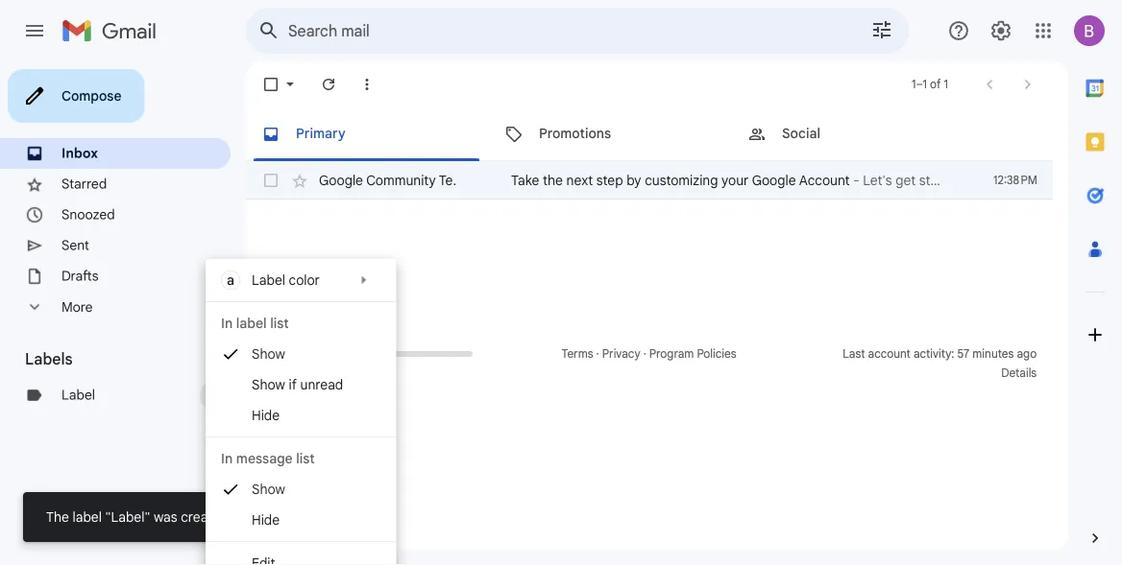 Task type: locate. For each thing, give the bounding box(es) containing it.
privacy link
[[602, 347, 640, 362]]

community
[[366, 172, 436, 189]]

0 vertical spatial hide
[[252, 407, 280, 424]]

policies
[[697, 347, 737, 362]]

of
[[930, 77, 941, 92], [291, 367, 301, 381]]

Search mail text field
[[288, 21, 817, 40]]

None checkbox
[[261, 75, 281, 94], [261, 171, 281, 190], [261, 75, 281, 94], [261, 171, 281, 190]]

in for in message list
[[221, 451, 233, 467]]

compose
[[61, 87, 121, 104]]

starred link
[[61, 176, 107, 193]]

list for in label list
[[270, 315, 289, 332]]

0 vertical spatial show
[[252, 346, 285, 363]]

main menu image
[[23, 19, 46, 42]]

row containing google community te.
[[246, 161, 1053, 200]]

was
[[154, 509, 177, 526]]

· right privacy
[[643, 347, 646, 362]]

1 horizontal spatial 1
[[923, 77, 927, 92]]

follow link to manage storage image
[[370, 364, 389, 383]]

show left "if" at the left
[[252, 377, 285, 393]]

search mail image
[[252, 13, 286, 48]]

program policies link
[[649, 347, 737, 362]]

label for the
[[73, 509, 102, 526]]

2 google from the left
[[752, 172, 796, 189]]

created.
[[181, 509, 231, 526]]

1 vertical spatial in
[[221, 451, 233, 467]]

row
[[246, 161, 1053, 200]]

of left 15
[[291, 367, 301, 381]]

label for label link
[[61, 387, 95, 404]]

show
[[252, 346, 285, 363], [252, 377, 285, 393], [252, 481, 285, 498]]

promotions
[[539, 125, 611, 142]]

of inside footer
[[291, 367, 301, 381]]

account
[[868, 347, 911, 362]]

the label "label" was created.
[[46, 509, 231, 526]]

label down labels
[[61, 387, 95, 404]]

google right your
[[752, 172, 796, 189]]

1 vertical spatial label
[[61, 387, 95, 404]]

0 vertical spatial label
[[252, 272, 285, 289]]

1 horizontal spatial list
[[296, 451, 315, 467]]

show down the in message list
[[252, 481, 285, 498]]

label up 0
[[236, 315, 267, 332]]

1 vertical spatial label
[[73, 509, 102, 526]]

label inside alert
[[73, 509, 102, 526]]

1 horizontal spatial label
[[236, 315, 267, 332]]

sent
[[61, 237, 89, 254]]

google
[[319, 172, 363, 189], [752, 172, 796, 189]]

1 vertical spatial list
[[296, 451, 315, 467]]

1 horizontal spatial of
[[930, 77, 941, 92]]

1 horizontal spatial ·
[[643, 347, 646, 362]]

hide right created.
[[252, 512, 280, 529]]

labels
[[25, 350, 73, 369]]

menu
[[206, 259, 396, 566]]

more image
[[357, 75, 377, 94]]

· right terms link
[[596, 347, 599, 362]]

0 horizontal spatial tab list
[[246, 108, 1053, 161]]

in label list
[[221, 315, 289, 332]]

customizing
[[645, 172, 718, 189]]

1 horizontal spatial gb
[[318, 367, 334, 381]]

your
[[722, 172, 749, 189]]

color
[[289, 272, 320, 289]]

in
[[221, 315, 233, 332], [221, 451, 233, 467]]

label
[[252, 272, 285, 289], [61, 387, 95, 404]]

drafts link
[[61, 268, 99, 285]]

sent link
[[61, 237, 89, 254]]

1
[[912, 77, 916, 92], [923, 77, 927, 92], [944, 77, 948, 92]]

list down label color
[[270, 315, 289, 332]]

list
[[270, 315, 289, 332], [296, 451, 315, 467]]

main content containing primary
[[246, 108, 1053, 200]]

hide down 0
[[252, 407, 280, 424]]

0 vertical spatial label
[[236, 315, 267, 332]]

starred
[[61, 176, 107, 193]]

last account activity: 57 minutes ago details
[[843, 347, 1037, 381]]

gb right 0
[[272, 367, 288, 381]]

label right the
[[73, 509, 102, 526]]

of right –
[[930, 77, 941, 92]]

2 horizontal spatial 1
[[944, 77, 948, 92]]

0 horizontal spatial label
[[61, 387, 95, 404]]

social
[[782, 125, 820, 142]]

0 horizontal spatial of
[[291, 367, 301, 381]]

0 horizontal spatial gb
[[272, 367, 288, 381]]

·
[[596, 347, 599, 362], [643, 347, 646, 362]]

footer containing terms
[[246, 345, 1053, 383]]

tab list
[[1068, 61, 1122, 497], [246, 108, 1053, 161]]

social tab
[[732, 108, 974, 161]]

0 vertical spatial of
[[930, 77, 941, 92]]

2 show from the top
[[252, 377, 285, 393]]

1 in from the top
[[221, 315, 233, 332]]

1 horizontal spatial label
[[252, 272, 285, 289]]

list right message
[[296, 451, 315, 467]]

None search field
[[246, 8, 909, 54]]

1 1 from the left
[[912, 77, 916, 92]]

2 1 from the left
[[923, 77, 927, 92]]

1 google from the left
[[319, 172, 363, 189]]

in down a
[[221, 315, 233, 332]]

-
[[853, 172, 860, 189]]

take the next step by customizing your google account -
[[511, 172, 863, 189]]

account
[[799, 172, 850, 189]]

tab list containing primary
[[246, 108, 1053, 161]]

details
[[1001, 367, 1037, 381]]

label left the color
[[252, 272, 285, 289]]

hide
[[252, 407, 280, 424], [252, 512, 280, 529]]

1 vertical spatial of
[[291, 367, 301, 381]]

0 horizontal spatial 1
[[912, 77, 916, 92]]

2 in from the top
[[221, 451, 233, 467]]

labels heading
[[25, 350, 204, 369]]

0
[[261, 367, 269, 381]]

1 vertical spatial show
[[252, 377, 285, 393]]

primary
[[296, 125, 346, 142]]

0 vertical spatial in
[[221, 315, 233, 332]]

gb
[[272, 367, 288, 381], [318, 367, 334, 381]]

google down primary
[[319, 172, 363, 189]]

label for in
[[236, 315, 267, 332]]

label color
[[252, 272, 323, 289]]

0 horizontal spatial list
[[270, 315, 289, 332]]

in left message
[[221, 451, 233, 467]]

0 horizontal spatial google
[[319, 172, 363, 189]]

gb right 15
[[318, 367, 334, 381]]

label
[[236, 315, 267, 332], [73, 509, 102, 526]]

last
[[843, 347, 865, 362]]

0 horizontal spatial ·
[[596, 347, 599, 362]]

footer
[[246, 345, 1053, 383]]

2 vertical spatial show
[[252, 481, 285, 498]]

show up 0
[[252, 346, 285, 363]]

main content
[[246, 108, 1053, 200]]

gmail image
[[61, 12, 166, 50]]

0 gb of 15 gb used
[[261, 367, 362, 381]]

label for label color
[[252, 272, 285, 289]]

0 horizontal spatial label
[[73, 509, 102, 526]]

1 horizontal spatial google
[[752, 172, 796, 189]]

activity:
[[914, 347, 954, 362]]

1 vertical spatial hide
[[252, 512, 280, 529]]

label inside navigation
[[236, 315, 267, 332]]

0 vertical spatial list
[[270, 315, 289, 332]]

menu containing a
[[206, 259, 396, 566]]



Task type: vqa. For each thing, say whether or not it's contained in the screenshot.
next
yes



Task type: describe. For each thing, give the bounding box(es) containing it.
a
[[227, 272, 234, 289]]

1 – 1 of 1
[[912, 77, 948, 92]]

minutes
[[973, 347, 1014, 362]]

next
[[566, 172, 593, 189]]

more
[[61, 299, 93, 316]]

in for in label list
[[221, 315, 233, 332]]

snoozed link
[[61, 207, 115, 223]]

–
[[916, 77, 923, 92]]

inbox
[[61, 145, 98, 162]]

google community te.
[[319, 172, 456, 189]]

step
[[596, 172, 623, 189]]

refresh image
[[319, 75, 338, 94]]

2 gb from the left
[[318, 367, 334, 381]]

unread
[[300, 377, 343, 393]]

used
[[337, 367, 362, 381]]

drafts
[[61, 268, 99, 285]]

details link
[[1001, 367, 1037, 381]]

3 1 from the left
[[944, 77, 948, 92]]

3 show from the top
[[252, 481, 285, 498]]

by
[[627, 172, 641, 189]]

ago
[[1017, 347, 1037, 362]]

menu inside labels navigation
[[206, 259, 396, 566]]

compose button
[[8, 69, 145, 123]]

the
[[46, 509, 69, 526]]

more button
[[0, 292, 231, 323]]

terms · privacy · program policies
[[562, 347, 737, 362]]

show if unread
[[252, 377, 343, 393]]

the label "label" was created. alert
[[23, 44, 1091, 543]]

2 · from the left
[[643, 347, 646, 362]]

15
[[304, 367, 315, 381]]

support image
[[947, 19, 970, 42]]

advanced search options image
[[863, 11, 901, 49]]

snoozed
[[61, 207, 115, 223]]

terms
[[562, 347, 593, 362]]

"label"
[[105, 509, 150, 526]]

primary tab
[[246, 108, 487, 161]]

terms link
[[562, 347, 593, 362]]

take
[[511, 172, 539, 189]]

labels navigation
[[0, 61, 396, 566]]

the
[[543, 172, 563, 189]]

message
[[236, 451, 293, 467]]

12:38 pm
[[993, 173, 1038, 188]]

1 show from the top
[[252, 346, 285, 363]]

program
[[649, 347, 694, 362]]

list for in message list
[[296, 451, 315, 467]]

in message list
[[221, 451, 315, 467]]

label link
[[61, 387, 95, 404]]

2 hide from the top
[[252, 512, 280, 529]]

1 gb from the left
[[272, 367, 288, 381]]

settings image
[[990, 19, 1013, 42]]

privacy
[[602, 347, 640, 362]]

promotions tab
[[489, 108, 731, 161]]

1 horizontal spatial tab list
[[1068, 61, 1122, 497]]

te.
[[439, 172, 456, 189]]

inbox link
[[61, 145, 98, 162]]

1 · from the left
[[596, 347, 599, 362]]

57
[[957, 347, 970, 362]]

1 hide from the top
[[252, 407, 280, 424]]

if
[[289, 377, 297, 393]]



